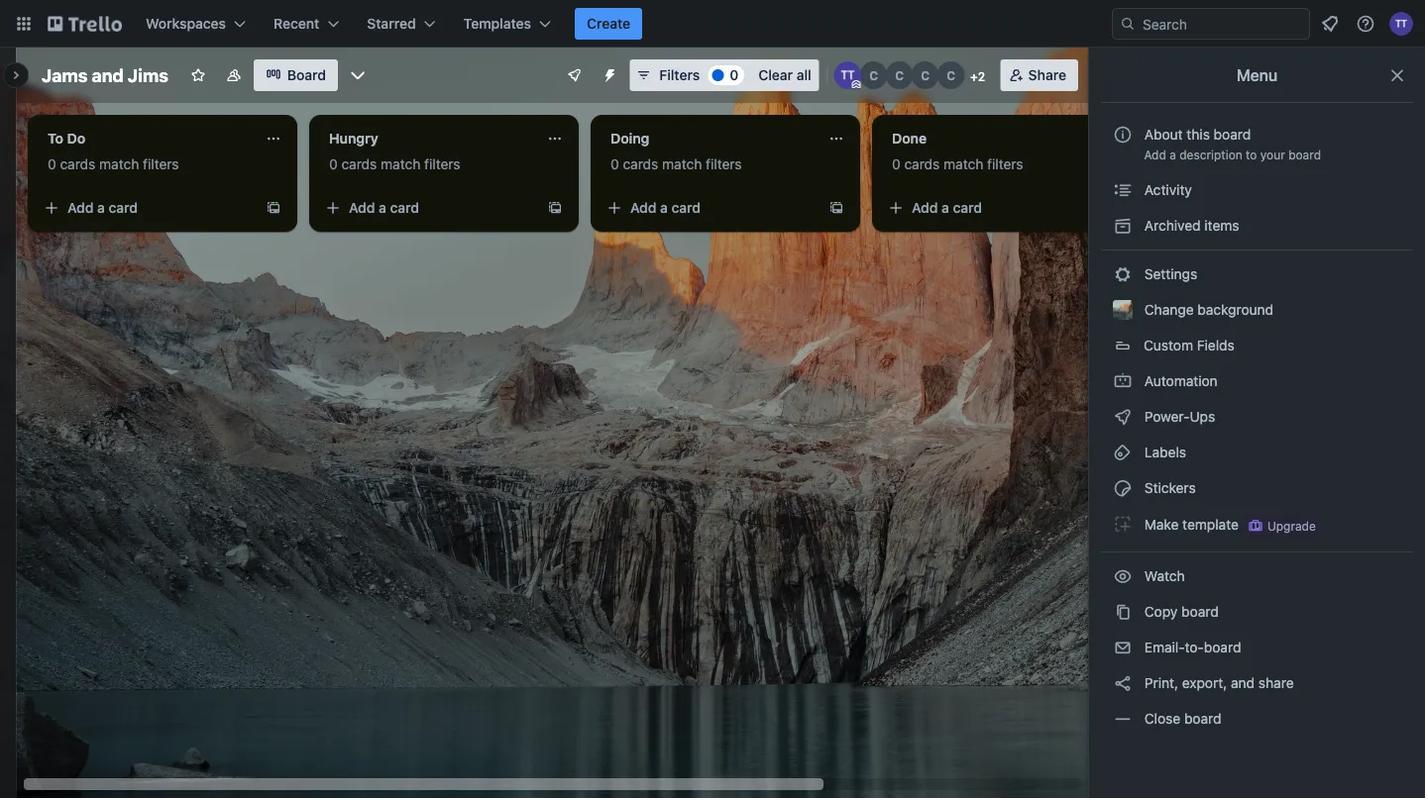 Task type: vqa. For each thing, say whether or not it's contained in the screenshot.
the C inside the IMAGE
yes



Task type: describe. For each thing, give the bounding box(es) containing it.
sm image for email-to-board
[[1113, 638, 1133, 658]]

and inside board name text box
[[92, 64, 124, 86]]

sm image for watch
[[1113, 567, 1133, 587]]

Done text field
[[880, 123, 1098, 155]]

activity
[[1141, 182, 1192, 198]]

match for doing
[[662, 156, 702, 172]]

print,
[[1145, 675, 1178, 692]]

automation image
[[594, 59, 622, 87]]

card for to do
[[109, 200, 138, 216]]

sm image for close board
[[1113, 710, 1133, 729]]

cards for doing
[[623, 156, 658, 172]]

sm image for labels
[[1113, 443, 1133, 463]]

sm image for power-ups
[[1113, 407, 1133, 427]]

recent
[[274, 15, 319, 32]]

sm image for copy board
[[1113, 603, 1133, 622]]

email-
[[1145, 640, 1185, 656]]

upgrade button
[[1244, 514, 1320, 538]]

templates
[[464, 15, 531, 32]]

jims
[[128, 64, 168, 86]]

jams and jims
[[42, 64, 168, 86]]

power ups image
[[566, 67, 582, 83]]

starred button
[[355, 8, 448, 40]]

terry turtle (terryturtle) image
[[834, 61, 862, 89]]

custom
[[1144, 337, 1193, 354]]

automation
[[1141, 373, 1218, 390]]

close
[[1145, 711, 1181, 727]]

Doing text field
[[599, 123, 817, 155]]

all
[[797, 67, 811, 83]]

filters inside done 0 cards match filters
[[987, 156, 1023, 172]]

+
[[970, 69, 978, 83]]

sm image for print, export, and share
[[1113, 674, 1133, 694]]

upgrade
[[1268, 519, 1316, 533]]

star or unstar board image
[[190, 67, 206, 83]]

cards for hungry
[[341, 156, 377, 172]]

board down export,
[[1184, 711, 1222, 727]]

make
[[1145, 517, 1179, 533]]

archived
[[1145, 218, 1201, 234]]

about
[[1145, 126, 1183, 143]]

to
[[48, 130, 63, 147]]

make template
[[1141, 517, 1239, 533]]

workspaces
[[146, 15, 226, 32]]

board up to
[[1214, 126, 1251, 143]]

add for hungry
[[349, 200, 375, 216]]

0 for hungry
[[329, 156, 338, 172]]

done
[[892, 130, 927, 147]]

labels
[[1141, 445, 1186, 461]]

match inside done 0 cards match filters
[[944, 156, 984, 172]]

change
[[1145, 302, 1194, 318]]

clear all button
[[750, 59, 819, 91]]

switch to… image
[[14, 14, 34, 34]]

email-to-board link
[[1101, 632, 1413, 664]]

create from template… image
[[547, 200, 563, 216]]

copy
[[1145, 604, 1178, 620]]

export,
[[1182, 675, 1227, 692]]

sm image for stickers
[[1113, 479, 1133, 499]]

share
[[1259, 675, 1294, 692]]

print, export, and share
[[1141, 675, 1294, 692]]

archived items link
[[1101, 210, 1413, 242]]

2 c button from the left
[[886, 61, 914, 89]]

add a card button for hungry
[[317, 192, 539, 224]]

to
[[1246, 148, 1257, 162]]

clear
[[758, 67, 793, 83]]

customize views image
[[348, 65, 368, 85]]

4 c button from the left
[[937, 61, 965, 89]]

c for 'connorobrien324 (connorobrien324)' "image"
[[947, 68, 956, 82]]

Search field
[[1136, 9, 1309, 39]]

doing
[[611, 130, 650, 147]]

board
[[287, 67, 326, 83]]

add a card button for to do
[[36, 192, 258, 224]]

c for christinaovera9 (christinaovera9) image
[[895, 68, 904, 82]]

stickers
[[1141, 480, 1196, 497]]

your
[[1261, 148, 1285, 162]]

labels link
[[1101, 437, 1413, 469]]

add inside about this board add a description to your board
[[1144, 148, 1166, 162]]

sm image for archived items
[[1113, 216, 1133, 236]]

automation link
[[1101, 366, 1413, 397]]

power-ups link
[[1101, 401, 1413, 433]]

4 add a card from the left
[[912, 200, 982, 216]]

4 add a card button from the left
[[880, 192, 1102, 224]]

print, export, and share link
[[1101, 668, 1413, 700]]

recent button
[[262, 8, 351, 40]]

add a card button for doing
[[599, 192, 821, 224]]

To Do text field
[[36, 123, 254, 155]]

watch
[[1141, 568, 1189, 585]]

jams
[[42, 64, 88, 86]]



Task type: locate. For each thing, give the bounding box(es) containing it.
4 c from the left
[[947, 68, 956, 82]]

add down done 0 cards match filters
[[912, 200, 938, 216]]

0 cards match filters for hungry
[[329, 156, 460, 172]]

0 down doing
[[611, 156, 619, 172]]

about this board add a description to your board
[[1144, 126, 1321, 162]]

add a card button down 'to do' text box
[[36, 192, 258, 224]]

4 cards from the left
[[904, 156, 940, 172]]

share button
[[1001, 59, 1078, 91]]

1 c from the left
[[869, 68, 878, 82]]

copy board link
[[1101, 597, 1413, 628]]

email-to-board
[[1141, 640, 1241, 656]]

a inside about this board add a description to your board
[[1170, 148, 1176, 162]]

4 card from the left
[[953, 200, 982, 216]]

sm image inside the activity link
[[1113, 180, 1133, 200]]

workspace visible image
[[226, 67, 242, 83]]

add down about
[[1144, 148, 1166, 162]]

sm image for make template
[[1113, 514, 1133, 534]]

sm image
[[1113, 180, 1133, 200], [1113, 265, 1133, 284], [1113, 443, 1133, 463], [1113, 479, 1133, 499], [1113, 514, 1133, 534], [1113, 567, 1133, 587], [1113, 603, 1133, 622], [1113, 638, 1133, 658], [1113, 710, 1133, 729]]

and left share at the right of the page
[[1231, 675, 1255, 692]]

c button
[[860, 61, 888, 89], [886, 61, 914, 89], [912, 61, 939, 89], [937, 61, 965, 89]]

filters for to do
[[143, 156, 179, 172]]

0 horizontal spatial 0 cards match filters
[[48, 156, 179, 172]]

add for doing
[[630, 200, 657, 216]]

sm image inside email-to-board 'link'
[[1113, 638, 1133, 658]]

6 sm image from the top
[[1113, 567, 1133, 587]]

filters down hungry text field
[[424, 156, 460, 172]]

match
[[99, 156, 139, 172], [381, 156, 421, 172], [662, 156, 702, 172], [944, 156, 984, 172]]

4 filters from the left
[[987, 156, 1023, 172]]

archived items
[[1141, 218, 1239, 234]]

cards inside done 0 cards match filters
[[904, 156, 940, 172]]

card down hungry text field
[[390, 200, 419, 216]]

add for to do
[[67, 200, 94, 216]]

c right this member is an admin of this board. image at top right
[[869, 68, 878, 82]]

hungry
[[329, 130, 378, 147]]

1 cards from the left
[[60, 156, 95, 172]]

+ 2
[[970, 69, 985, 83]]

cards down do
[[60, 156, 95, 172]]

close board link
[[1101, 704, 1413, 735]]

0 down 'to' at the top left of page
[[48, 156, 56, 172]]

match down 'to do' text box
[[99, 156, 139, 172]]

0 for to do
[[48, 156, 56, 172]]

3 add a card button from the left
[[599, 192, 821, 224]]

filters for doing
[[706, 156, 742, 172]]

match down doing text field
[[662, 156, 702, 172]]

filters
[[143, 156, 179, 172], [424, 156, 460, 172], [706, 156, 742, 172], [987, 156, 1023, 172]]

a for hungry
[[379, 200, 386, 216]]

add a card button
[[36, 192, 258, 224], [317, 192, 539, 224], [599, 192, 821, 224], [880, 192, 1102, 224]]

0 cards match filters down 'to do' text box
[[48, 156, 179, 172]]

workspaces button
[[134, 8, 258, 40]]

a down doing text field
[[660, 200, 668, 216]]

add a card down done 0 cards match filters
[[912, 200, 982, 216]]

a for to do
[[97, 200, 105, 216]]

a for doing
[[660, 200, 668, 216]]

add
[[1144, 148, 1166, 162], [67, 200, 94, 216], [349, 200, 375, 216], [630, 200, 657, 216], [912, 200, 938, 216]]

a
[[1170, 148, 1176, 162], [97, 200, 105, 216], [379, 200, 386, 216], [660, 200, 668, 216], [942, 200, 949, 216]]

sm image for settings
[[1113, 265, 1133, 284]]

0 cards match filters down doing text field
[[611, 156, 742, 172]]

3 sm image from the top
[[1113, 407, 1133, 427]]

c for clarkrunnerman (clarkrunnerman) icon
[[921, 68, 930, 82]]

sm image inside print, export, and share link
[[1113, 674, 1133, 694]]

ups
[[1190, 409, 1215, 425]]

power-
[[1145, 409, 1190, 425]]

board
[[1214, 126, 1251, 143], [1289, 148, 1321, 162], [1182, 604, 1219, 620], [1204, 640, 1241, 656], [1184, 711, 1222, 727]]

1 card from the left
[[109, 200, 138, 216]]

c inside "image"
[[947, 68, 956, 82]]

1 horizontal spatial create from template… image
[[829, 200, 844, 216]]

3 match from the left
[[662, 156, 702, 172]]

3 c from the left
[[921, 68, 930, 82]]

sm image left print,
[[1113, 674, 1133, 694]]

add a card down hungry
[[349, 200, 419, 216]]

3 c button from the left
[[912, 61, 939, 89]]

filters down 'to do' text box
[[143, 156, 179, 172]]

chestercheeetah (chestercheeetah) image
[[860, 61, 888, 89]]

5 sm image from the top
[[1113, 514, 1133, 534]]

sm image left make
[[1113, 514, 1133, 534]]

board right your
[[1289, 148, 1321, 162]]

sm image left automation
[[1113, 372, 1133, 391]]

0 cards match filters down hungry text field
[[329, 156, 460, 172]]

card down doing text field
[[672, 200, 701, 216]]

a down done 0 cards match filters
[[942, 200, 949, 216]]

sm image left activity
[[1113, 180, 1133, 200]]

card for hungry
[[390, 200, 419, 216]]

0 left clear
[[730, 67, 739, 83]]

c right chestercheeetah (chestercheeetah) image
[[895, 68, 904, 82]]

sm image for automation
[[1113, 372, 1133, 391]]

c left the +
[[947, 68, 956, 82]]

and
[[92, 64, 124, 86], [1231, 675, 1255, 692]]

open information menu image
[[1356, 14, 1376, 34]]

to-
[[1185, 640, 1204, 656]]

settings link
[[1101, 259, 1413, 290]]

sm image inside the "close board" link
[[1113, 710, 1133, 729]]

c
[[869, 68, 878, 82], [895, 68, 904, 82], [921, 68, 930, 82], [947, 68, 956, 82]]

match for to do
[[99, 156, 139, 172]]

add a card button down hungry text field
[[317, 192, 539, 224]]

2 sm image from the top
[[1113, 372, 1133, 391]]

clarkrunnerman (clarkrunnerman) image
[[912, 61, 939, 89]]

2 create from template… image from the left
[[829, 200, 844, 216]]

sm image inside watch link
[[1113, 567, 1133, 587]]

copy board
[[1141, 604, 1219, 620]]

1 horizontal spatial 0 cards match filters
[[329, 156, 460, 172]]

2 sm image from the top
[[1113, 265, 1133, 284]]

add a card down do
[[67, 200, 138, 216]]

starred
[[367, 15, 416, 32]]

cards down done
[[904, 156, 940, 172]]

1 add a card button from the left
[[36, 192, 258, 224]]

search image
[[1120, 16, 1136, 32]]

do
[[67, 130, 85, 147]]

board link
[[254, 59, 338, 91]]

match down done text field
[[944, 156, 984, 172]]

add a card
[[67, 200, 138, 216], [349, 200, 419, 216], [630, 200, 701, 216], [912, 200, 982, 216]]

create from template… image for to do
[[266, 200, 281, 216]]

christinaovera9 (christinaovera9) image
[[886, 61, 914, 89]]

7 sm image from the top
[[1113, 603, 1133, 622]]

change background
[[1141, 302, 1274, 318]]

watch link
[[1101, 561, 1413, 593]]

sm image left 'close'
[[1113, 710, 1133, 729]]

a down hungry text field
[[379, 200, 386, 216]]

done 0 cards match filters
[[892, 130, 1023, 172]]

4 sm image from the top
[[1113, 674, 1133, 694]]

filters for hungry
[[424, 156, 460, 172]]

and left jims
[[92, 64, 124, 86]]

menu
[[1237, 66, 1278, 85]]

this
[[1187, 126, 1210, 143]]

cards down doing
[[623, 156, 658, 172]]

3 0 cards match filters from the left
[[611, 156, 742, 172]]

background
[[1198, 302, 1274, 318]]

1 sm image from the top
[[1113, 216, 1133, 236]]

0 horizontal spatial create from template… image
[[266, 200, 281, 216]]

sm image for activity
[[1113, 180, 1133, 200]]

fields
[[1197, 337, 1235, 354]]

stickers link
[[1101, 473, 1413, 504]]

sm image inside 'archived items' link
[[1113, 216, 1133, 236]]

3 filters from the left
[[706, 156, 742, 172]]

sm image inside settings link
[[1113, 265, 1133, 284]]

c inside image
[[895, 68, 904, 82]]

Hungry text field
[[317, 123, 535, 155]]

back to home image
[[48, 8, 122, 40]]

0 inside done 0 cards match filters
[[892, 156, 901, 172]]

c inside image
[[869, 68, 878, 82]]

add a card for to do
[[67, 200, 138, 216]]

this member is an admin of this board. image
[[852, 80, 861, 89]]

0
[[730, 67, 739, 83], [48, 156, 56, 172], [329, 156, 338, 172], [611, 156, 619, 172], [892, 156, 901, 172]]

card down 'to do' text box
[[109, 200, 138, 216]]

2
[[978, 69, 985, 83]]

card for doing
[[672, 200, 701, 216]]

2 card from the left
[[390, 200, 419, 216]]

description
[[1180, 148, 1243, 162]]

0 cards match filters
[[48, 156, 179, 172], [329, 156, 460, 172], [611, 156, 742, 172]]

custom fields
[[1144, 337, 1235, 354]]

board up print, export, and share
[[1204, 640, 1241, 656]]

card
[[109, 200, 138, 216], [390, 200, 419, 216], [672, 200, 701, 216], [953, 200, 982, 216]]

create
[[587, 15, 631, 32]]

1 c button from the left
[[860, 61, 888, 89]]

1 add a card from the left
[[67, 200, 138, 216]]

c inside icon
[[921, 68, 930, 82]]

add a card button down doing text field
[[599, 192, 821, 224]]

change background link
[[1101, 294, 1413, 326]]

connorobrien324 (connorobrien324) image
[[937, 61, 965, 89]]

8 sm image from the top
[[1113, 638, 1133, 658]]

Board name text field
[[32, 59, 178, 91]]

match down hungry text field
[[381, 156, 421, 172]]

cards down hungry
[[341, 156, 377, 172]]

1 filters from the left
[[143, 156, 179, 172]]

1 vertical spatial and
[[1231, 675, 1255, 692]]

add down doing
[[630, 200, 657, 216]]

0 vertical spatial and
[[92, 64, 124, 86]]

sm image left email-
[[1113, 638, 1133, 658]]

1 horizontal spatial and
[[1231, 675, 1255, 692]]

create from template… image
[[266, 200, 281, 216], [829, 200, 844, 216]]

to do
[[48, 130, 85, 147]]

sm image
[[1113, 216, 1133, 236], [1113, 372, 1133, 391], [1113, 407, 1133, 427], [1113, 674, 1133, 694]]

4 match from the left
[[944, 156, 984, 172]]

3 cards from the left
[[623, 156, 658, 172]]

c right christinaovera9 (christinaovera9) image
[[921, 68, 930, 82]]

close board
[[1141, 711, 1222, 727]]

c for chestercheeetah (chestercheeetah) image
[[869, 68, 878, 82]]

sm image left power-
[[1113, 407, 1133, 427]]

0 for doing
[[611, 156, 619, 172]]

activity link
[[1101, 174, 1413, 206]]

sm image inside power-ups link
[[1113, 407, 1133, 427]]

a down 'to do' text box
[[97, 200, 105, 216]]

templates button
[[452, 8, 563, 40]]

sm image left archived at the right of page
[[1113, 216, 1133, 236]]

sm image inside stickers link
[[1113, 479, 1133, 499]]

2 match from the left
[[381, 156, 421, 172]]

3 sm image from the top
[[1113, 443, 1133, 463]]

0 notifications image
[[1318, 12, 1342, 36]]

sm image left stickers
[[1113, 479, 1133, 499]]

custom fields button
[[1101, 330, 1413, 362]]

1 match from the left
[[99, 156, 139, 172]]

add a card button down done 0 cards match filters
[[880, 192, 1102, 224]]

cards for to do
[[60, 156, 95, 172]]

board up the to-
[[1182, 604, 1219, 620]]

sm image inside labels link
[[1113, 443, 1133, 463]]

a down about
[[1170, 148, 1176, 162]]

create button
[[575, 8, 642, 40]]

add a card down doing
[[630, 200, 701, 216]]

2 0 cards match filters from the left
[[329, 156, 460, 172]]

0 horizontal spatial and
[[92, 64, 124, 86]]

2 c from the left
[[895, 68, 904, 82]]

4 sm image from the top
[[1113, 479, 1133, 499]]

1 0 cards match filters from the left
[[48, 156, 179, 172]]

filters
[[659, 67, 700, 83]]

add a card for doing
[[630, 200, 701, 216]]

primary element
[[0, 0, 1425, 48]]

terry turtle (terryturtle) image
[[1390, 12, 1413, 36]]

2 add a card button from the left
[[317, 192, 539, 224]]

sm image inside automation link
[[1113, 372, 1133, 391]]

filters down doing text field
[[706, 156, 742, 172]]

9 sm image from the top
[[1113, 710, 1133, 729]]

2 horizontal spatial 0 cards match filters
[[611, 156, 742, 172]]

settings
[[1141, 266, 1197, 282]]

0 cards match filters for to do
[[48, 156, 179, 172]]

clear all
[[758, 67, 811, 83]]

share
[[1028, 67, 1066, 83]]

0 down done
[[892, 156, 901, 172]]

0 down hungry
[[329, 156, 338, 172]]

3 card from the left
[[672, 200, 701, 216]]

2 filters from the left
[[424, 156, 460, 172]]

1 create from template… image from the left
[[266, 200, 281, 216]]

sm image inside copy board link
[[1113, 603, 1133, 622]]

3 add a card from the left
[[630, 200, 701, 216]]

cards
[[60, 156, 95, 172], [341, 156, 377, 172], [623, 156, 658, 172], [904, 156, 940, 172]]

sm image left labels
[[1113, 443, 1133, 463]]

items
[[1205, 218, 1239, 234]]

create from template… image for doing
[[829, 200, 844, 216]]

filters down done text field
[[987, 156, 1023, 172]]

power-ups
[[1141, 409, 1219, 425]]

sm image left settings
[[1113, 265, 1133, 284]]

board inside 'link'
[[1204, 640, 1241, 656]]

sm image left copy
[[1113, 603, 1133, 622]]

template
[[1183, 517, 1239, 533]]

card down done 0 cards match filters
[[953, 200, 982, 216]]

2 add a card from the left
[[349, 200, 419, 216]]

add down hungry
[[349, 200, 375, 216]]

sm image left watch
[[1113, 567, 1133, 587]]

0 cards match filters for doing
[[611, 156, 742, 172]]

2 cards from the left
[[341, 156, 377, 172]]

add down do
[[67, 200, 94, 216]]

1 sm image from the top
[[1113, 180, 1133, 200]]

add a card for hungry
[[349, 200, 419, 216]]

match for hungry
[[381, 156, 421, 172]]



